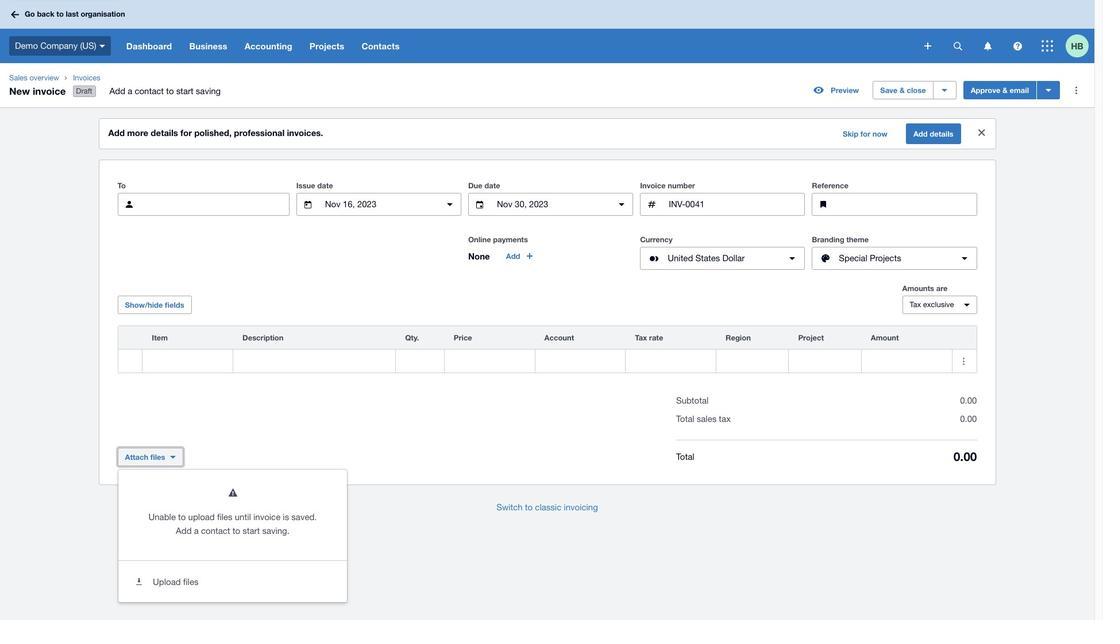 Task type: describe. For each thing, give the bounding box(es) containing it.
hb
[[1071, 41, 1084, 51]]

group containing unable to upload files until invoice is saved. add a contact to start saving.
[[118, 470, 347, 603]]

0 vertical spatial invoice
[[33, 85, 66, 97]]

item
[[152, 333, 168, 343]]

business button
[[181, 29, 236, 63]]

currency
[[640, 235, 673, 244]]

overview
[[30, 74, 59, 82]]

save
[[881, 86, 898, 95]]

2 horizontal spatial svg image
[[1042, 40, 1053, 52]]

projects inside "popup button"
[[310, 41, 345, 51]]

skip for now button
[[836, 125, 895, 143]]

amounts are
[[903, 284, 948, 293]]

more
[[127, 128, 148, 138]]

project
[[798, 333, 824, 343]]

save & close button
[[873, 81, 934, 99]]

Inventory item text field
[[143, 351, 233, 372]]

add more details for polished, professional invoices.
[[108, 128, 323, 138]]

saving.
[[262, 526, 290, 536]]

unable
[[149, 513, 176, 522]]

demo company (us)
[[15, 41, 96, 50]]

new
[[9, 85, 30, 97]]

classic
[[535, 503, 562, 513]]

a inside unable to upload files until invoice is saved. add a contact to start saving.
[[194, 526, 199, 536]]

exclusive
[[923, 301, 954, 309]]

sales
[[697, 414, 717, 424]]

more line item options image
[[953, 350, 976, 373]]

attach files
[[125, 453, 165, 462]]

approve
[[971, 86, 1001, 95]]

add more details for polished, professional invoices. status
[[99, 119, 996, 149]]

Reference text field
[[840, 194, 977, 216]]

contact element
[[118, 193, 289, 216]]

tax rate
[[635, 333, 663, 343]]

start inside unable to upload files until invoice is saved. add a contact to start saving.
[[243, 526, 260, 536]]

tax for tax rate
[[635, 333, 647, 343]]

invoice inside unable to upload files until invoice is saved. add a contact to start saving.
[[253, 513, 281, 522]]

accounting button
[[236, 29, 301, 63]]

more date options image
[[610, 193, 633, 216]]

invoice number
[[640, 181, 695, 190]]

region
[[726, 333, 751, 343]]

Amount field
[[862, 351, 952, 372]]

contact inside unable to upload files until invoice is saved. add a contact to start saving.
[[201, 526, 230, 536]]

add for add details
[[914, 129, 928, 139]]

projects button
[[301, 29, 353, 63]]

sales overview
[[9, 74, 59, 82]]

0 horizontal spatial details
[[151, 128, 178, 138]]

1 horizontal spatial svg image
[[984, 42, 992, 50]]

due
[[468, 181, 483, 190]]

more invoice options image
[[1065, 79, 1088, 102]]

add button
[[499, 247, 541, 266]]

add a contact to start saving
[[109, 86, 221, 96]]

issue date
[[296, 181, 333, 190]]

to down invoices link
[[166, 86, 174, 96]]

payments
[[493, 235, 528, 244]]

files for upload files
[[183, 578, 199, 587]]

draft
[[76, 87, 92, 95]]

switch to classic invoicing button
[[487, 497, 607, 520]]

0 horizontal spatial for
[[180, 128, 192, 138]]

go back to last organisation link
[[7, 4, 132, 25]]

account
[[545, 333, 574, 343]]

to
[[118, 181, 126, 190]]

invoice number element
[[640, 193, 805, 216]]

contacts button
[[353, 29, 408, 63]]

attach
[[125, 453, 148, 462]]

until
[[235, 513, 251, 522]]

back
[[37, 9, 54, 19]]

to inside button
[[525, 503, 533, 513]]

contacts
[[362, 41, 400, 51]]

save & close
[[881, 86, 926, 95]]

show/hide fields button
[[118, 296, 192, 314]]

Description text field
[[233, 351, 395, 372]]

Quantity field
[[396, 351, 444, 372]]

none
[[468, 251, 490, 262]]

special projects
[[839, 254, 901, 263]]

& for close
[[900, 86, 905, 95]]

are
[[937, 284, 948, 293]]

Invoice number text field
[[668, 194, 805, 216]]

preview button
[[807, 81, 866, 99]]

add for add more details for polished, professional invoices.
[[108, 128, 125, 138]]

dashboard link
[[118, 29, 181, 63]]

add details
[[914, 129, 954, 139]]

close image
[[970, 121, 993, 144]]

online
[[468, 235, 491, 244]]

invoices link
[[68, 72, 230, 84]]

tax exclusive
[[910, 301, 954, 309]]

date for due date
[[485, 181, 500, 190]]

tax exclusive button
[[903, 296, 977, 314]]

company
[[40, 41, 78, 50]]

reference
[[812, 181, 849, 190]]

due date
[[468, 181, 500, 190]]

saving
[[196, 86, 221, 96]]

more line item options element
[[953, 326, 977, 349]]

svg image inside demo company (us) popup button
[[99, 45, 105, 48]]

(us)
[[80, 41, 96, 50]]

approve & email button
[[964, 81, 1037, 99]]



Task type: vqa. For each thing, say whether or not it's contained in the screenshot.
THE THEME
yes



Task type: locate. For each thing, give the bounding box(es) containing it.
start
[[176, 86, 193, 96], [243, 526, 260, 536]]

& right save
[[900, 86, 905, 95]]

banner
[[0, 0, 1095, 63]]

branding theme
[[812, 235, 869, 244]]

tax for tax exclusive
[[910, 301, 921, 309]]

total down subtotal
[[676, 414, 695, 424]]

1 date from the left
[[317, 181, 333, 190]]

add left more
[[108, 128, 125, 138]]

is
[[283, 513, 289, 522]]

1 horizontal spatial date
[[485, 181, 500, 190]]

invoices
[[73, 74, 100, 82]]

tax
[[910, 301, 921, 309], [635, 333, 647, 343]]

& left email
[[1003, 86, 1008, 95]]

To text field
[[145, 194, 289, 216]]

start down until
[[243, 526, 260, 536]]

add inside unable to upload files until invoice is saved. add a contact to start saving.
[[176, 526, 192, 536]]

last
[[66, 9, 79, 19]]

invoice
[[640, 181, 666, 190]]

files inside attach files "popup button"
[[150, 453, 165, 462]]

1 horizontal spatial details
[[930, 129, 954, 139]]

go
[[25, 9, 35, 19]]

rate
[[649, 333, 663, 343]]

0 vertical spatial start
[[176, 86, 193, 96]]

navigation
[[118, 29, 917, 63]]

details inside button
[[930, 129, 954, 139]]

date right the issue
[[317, 181, 333, 190]]

2 date from the left
[[485, 181, 500, 190]]

online payments
[[468, 235, 528, 244]]

date right due
[[485, 181, 500, 190]]

details
[[151, 128, 178, 138], [930, 129, 954, 139]]

0.00 for subtotal
[[960, 396, 977, 406]]

upload files button
[[118, 568, 347, 596]]

price
[[454, 333, 472, 343]]

Due date text field
[[496, 194, 606, 216]]

total for total
[[676, 452, 695, 462]]

description
[[243, 333, 284, 343]]

issue
[[296, 181, 315, 190]]

0 horizontal spatial invoice
[[33, 85, 66, 97]]

2 horizontal spatial files
[[217, 513, 233, 522]]

details left close icon on the right of the page
[[930, 129, 954, 139]]

banner containing hb
[[0, 0, 1095, 63]]

0 vertical spatial projects
[[310, 41, 345, 51]]

1 vertical spatial projects
[[870, 254, 901, 263]]

email
[[1010, 86, 1029, 95]]

add for add a contact to start saving
[[109, 86, 125, 96]]

files left until
[[217, 513, 233, 522]]

0 horizontal spatial a
[[128, 86, 132, 96]]

0 horizontal spatial files
[[150, 453, 165, 462]]

for left polished,
[[180, 128, 192, 138]]

navigation inside banner
[[118, 29, 917, 63]]

1 horizontal spatial files
[[183, 578, 199, 587]]

1 horizontal spatial a
[[194, 526, 199, 536]]

fields
[[165, 301, 184, 310]]

upload
[[153, 578, 181, 587]]

to down until
[[233, 526, 240, 536]]

1 horizontal spatial tax
[[910, 301, 921, 309]]

amounts
[[903, 284, 934, 293]]

2 vertical spatial 0.00
[[954, 450, 977, 464]]

navigation containing dashboard
[[118, 29, 917, 63]]

1 vertical spatial 0.00
[[960, 414, 977, 424]]

special
[[839, 254, 868, 263]]

date
[[317, 181, 333, 190], [485, 181, 500, 190]]

to left 'upload'
[[178, 513, 186, 522]]

more date options image
[[438, 193, 461, 216]]

0 horizontal spatial contact
[[135, 86, 164, 96]]

svg image
[[1042, 40, 1053, 52], [984, 42, 992, 50], [99, 45, 105, 48]]

1 vertical spatial files
[[217, 513, 233, 522]]

1 horizontal spatial contact
[[201, 526, 230, 536]]

total down total sales tax
[[676, 452, 695, 462]]

1 total from the top
[[676, 414, 695, 424]]

& for email
[[1003, 86, 1008, 95]]

invoicing
[[564, 503, 598, 513]]

svg image
[[11, 11, 19, 18], [954, 42, 962, 50], [1013, 42, 1022, 50], [925, 43, 932, 49]]

invoice up saving.
[[253, 513, 281, 522]]

number
[[668, 181, 695, 190]]

0 horizontal spatial projects
[[310, 41, 345, 51]]

projects left contacts at the top of page
[[310, 41, 345, 51]]

contact down 'upload'
[[201, 526, 230, 536]]

demo company (us) button
[[0, 29, 118, 63]]

switch
[[497, 503, 523, 513]]

files inside unable to upload files until invoice is saved. add a contact to start saving.
[[217, 513, 233, 522]]

a down invoices link
[[128, 86, 132, 96]]

tax
[[719, 414, 731, 424]]

a
[[128, 86, 132, 96], [194, 526, 199, 536]]

tax inside popup button
[[910, 301, 921, 309]]

to right switch
[[525, 503, 533, 513]]

dashboard
[[126, 41, 172, 51]]

subtotal
[[676, 396, 709, 406]]

0 horizontal spatial svg image
[[99, 45, 105, 48]]

0 vertical spatial total
[[676, 414, 695, 424]]

1 vertical spatial total
[[676, 452, 695, 462]]

date for issue date
[[317, 181, 333, 190]]

group
[[118, 470, 347, 603]]

1 vertical spatial tax
[[635, 333, 647, 343]]

start left 'saving'
[[176, 86, 193, 96]]

hb button
[[1066, 29, 1095, 63]]

professional
[[234, 128, 285, 138]]

total sales tax
[[676, 414, 731, 424]]

polished,
[[194, 128, 232, 138]]

1 horizontal spatial for
[[861, 129, 871, 139]]

tax down amounts
[[910, 301, 921, 309]]

new invoice
[[9, 85, 66, 97]]

invoice line item list element
[[118, 326, 977, 374]]

files inside upload files "button"
[[183, 578, 199, 587]]

unable to upload files until invoice is saved. add a contact to start saving.
[[149, 513, 317, 536]]

total for total sales tax
[[676, 414, 695, 424]]

0 horizontal spatial tax
[[635, 333, 647, 343]]

tax left rate
[[635, 333, 647, 343]]

svg image up approve
[[984, 42, 992, 50]]

0 vertical spatial contact
[[135, 86, 164, 96]]

skip for now
[[843, 129, 888, 139]]

united states dollar button
[[640, 247, 805, 270]]

0 vertical spatial files
[[150, 453, 165, 462]]

1 horizontal spatial invoice
[[253, 513, 281, 522]]

tax inside invoice line item list element
[[635, 333, 647, 343]]

accounting
[[245, 41, 292, 51]]

branding
[[812, 235, 845, 244]]

attach files button
[[118, 448, 183, 467]]

svg image inside go back to last organisation link
[[11, 11, 19, 18]]

upload files
[[153, 578, 199, 587]]

contact down invoices link
[[135, 86, 164, 96]]

files right 'upload'
[[183, 578, 199, 587]]

1 & from the left
[[900, 86, 905, 95]]

invoices.
[[287, 128, 323, 138]]

1 horizontal spatial start
[[243, 526, 260, 536]]

1 vertical spatial invoice
[[253, 513, 281, 522]]

2 & from the left
[[1003, 86, 1008, 95]]

close
[[907, 86, 926, 95]]

Price field
[[445, 351, 535, 372]]

saved.
[[292, 513, 317, 522]]

skip
[[843, 129, 859, 139]]

preview
[[831, 86, 859, 95]]

a down 'upload'
[[194, 526, 199, 536]]

2 vertical spatial files
[[183, 578, 199, 587]]

qty.
[[405, 333, 419, 343]]

svg image left hb
[[1042, 40, 1053, 52]]

for inside button
[[861, 129, 871, 139]]

&
[[900, 86, 905, 95], [1003, 86, 1008, 95]]

invoice
[[33, 85, 66, 97], [253, 513, 281, 522]]

show/hide fields
[[125, 301, 184, 310]]

add right now
[[914, 129, 928, 139]]

1 vertical spatial a
[[194, 526, 199, 536]]

add right draft
[[109, 86, 125, 96]]

now
[[873, 129, 888, 139]]

svg image right "(us)"
[[99, 45, 105, 48]]

details right more
[[151, 128, 178, 138]]

sales overview link
[[5, 72, 64, 84]]

for left now
[[861, 129, 871, 139]]

business
[[189, 41, 227, 51]]

0 horizontal spatial start
[[176, 86, 193, 96]]

2 total from the top
[[676, 452, 695, 462]]

to left the last
[[57, 9, 64, 19]]

0.00 for total sales tax
[[960, 414, 977, 424]]

contact
[[135, 86, 164, 96], [201, 526, 230, 536]]

1 vertical spatial start
[[243, 526, 260, 536]]

0 vertical spatial 0.00
[[960, 396, 977, 406]]

files for attach files
[[150, 453, 165, 462]]

amount
[[871, 333, 899, 343]]

1 vertical spatial contact
[[201, 526, 230, 536]]

add down 'upload'
[[176, 526, 192, 536]]

states
[[696, 254, 720, 263]]

united
[[668, 254, 693, 263]]

dollar
[[723, 254, 745, 263]]

sales
[[9, 74, 27, 82]]

files right attach
[[150, 453, 165, 462]]

add down payments
[[506, 252, 520, 261]]

demo
[[15, 41, 38, 50]]

projects inside popup button
[[870, 254, 901, 263]]

1 horizontal spatial projects
[[870, 254, 901, 263]]

0 vertical spatial a
[[128, 86, 132, 96]]

0 horizontal spatial &
[[900, 86, 905, 95]]

add
[[109, 86, 125, 96], [108, 128, 125, 138], [914, 129, 928, 139], [506, 252, 520, 261], [176, 526, 192, 536]]

1 horizontal spatial &
[[1003, 86, 1008, 95]]

0 vertical spatial tax
[[910, 301, 921, 309]]

to
[[57, 9, 64, 19], [166, 86, 174, 96], [525, 503, 533, 513], [178, 513, 186, 522], [233, 526, 240, 536]]

projects right special
[[870, 254, 901, 263]]

add for add
[[506, 252, 520, 261]]

None field
[[143, 350, 233, 373]]

invoice down overview
[[33, 85, 66, 97]]

special projects button
[[812, 247, 977, 270]]

0 horizontal spatial date
[[317, 181, 333, 190]]

approve & email
[[971, 86, 1029, 95]]

Issue date text field
[[324, 194, 434, 216]]

for
[[180, 128, 192, 138], [861, 129, 871, 139]]



